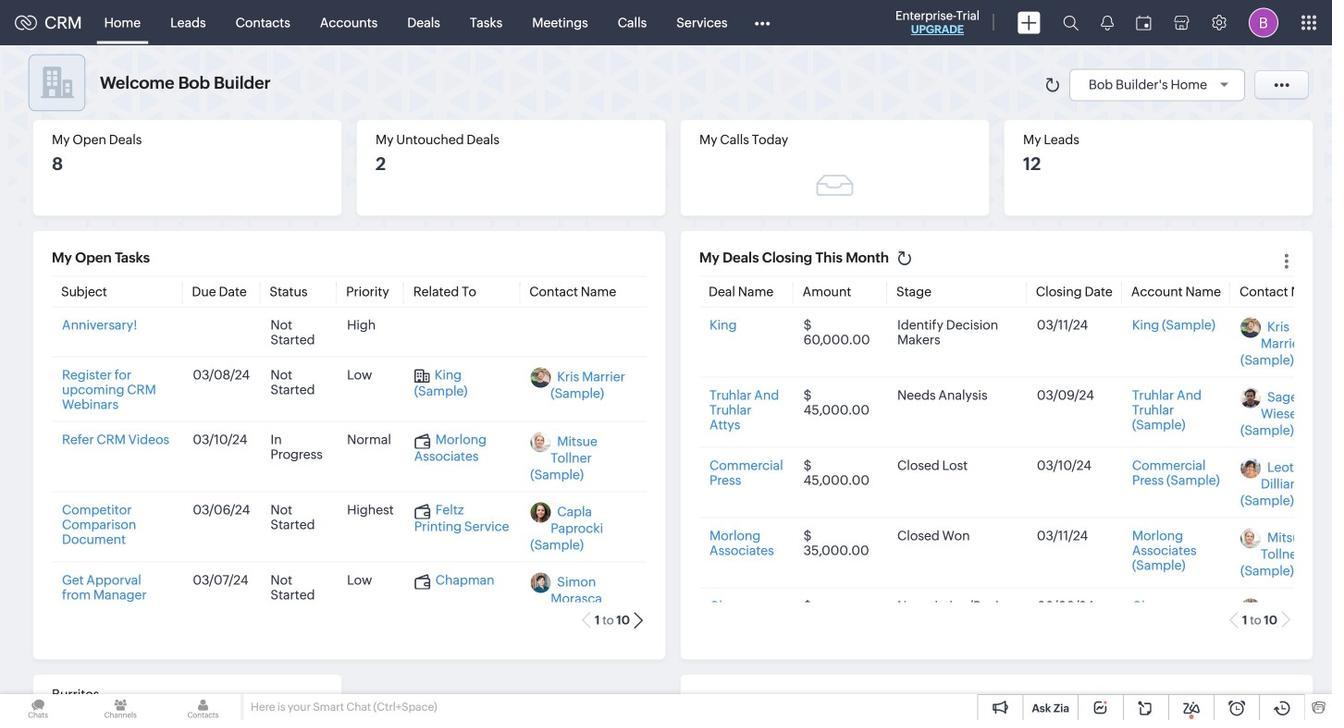 Task type: describe. For each thing, give the bounding box(es) containing it.
signals image
[[1101, 15, 1114, 31]]

create menu image
[[1018, 12, 1041, 34]]

Other Modules field
[[742, 8, 782, 37]]

profile element
[[1238, 0, 1290, 45]]

search image
[[1063, 15, 1079, 31]]

signals element
[[1090, 0, 1125, 45]]

profile image
[[1249, 8, 1278, 37]]



Task type: locate. For each thing, give the bounding box(es) containing it.
channels image
[[83, 695, 159, 721]]

chats image
[[0, 695, 76, 721]]

calendar image
[[1136, 15, 1152, 30]]

logo image
[[15, 15, 37, 30]]

contacts image
[[165, 695, 241, 721]]

search element
[[1052, 0, 1090, 45]]

create menu element
[[1006, 0, 1052, 45]]



Task type: vqa. For each thing, say whether or not it's contained in the screenshot.
the Felix
no



